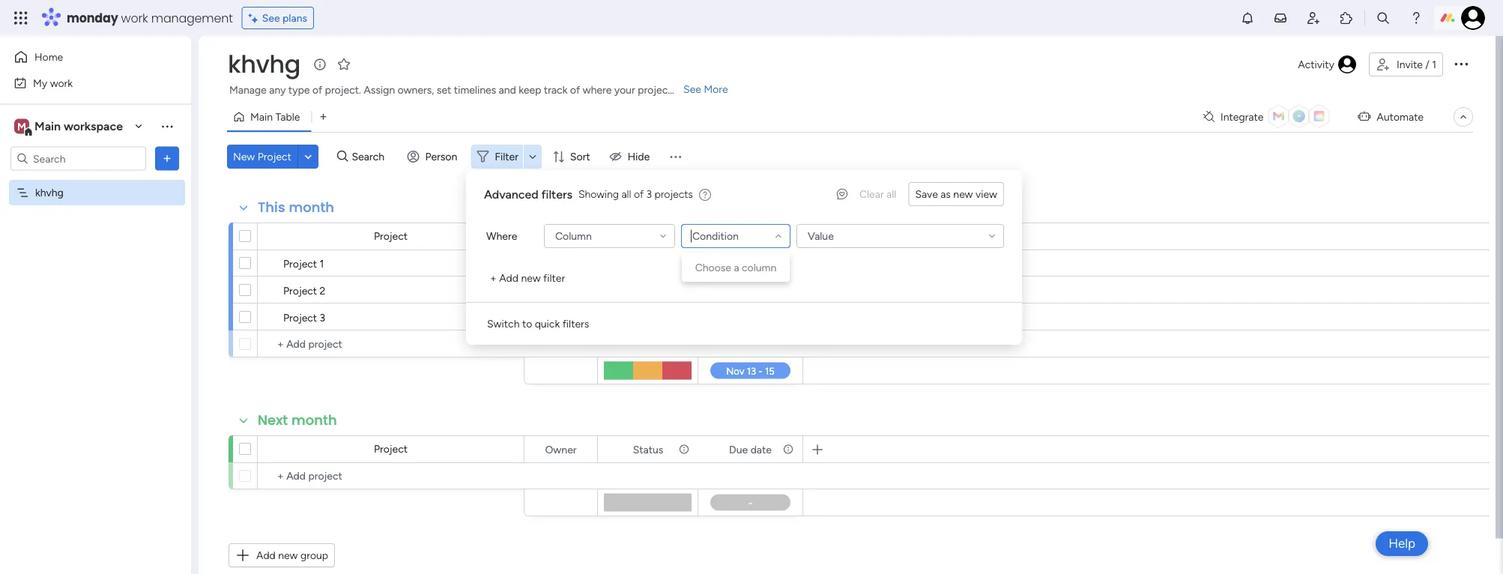 Task type: describe. For each thing, give the bounding box(es) containing it.
project 2
[[283, 284, 326, 297]]

1 vertical spatial 1
[[320, 257, 324, 270]]

work for my
[[50, 76, 73, 89]]

choose a column
[[695, 261, 777, 274]]

add to favorites image
[[337, 57, 352, 72]]

owners,
[[398, 84, 434, 96]]

project
[[638, 84, 672, 96]]

assign
[[364, 84, 395, 96]]

1 due date from the top
[[730, 230, 772, 243]]

0 horizontal spatial options image
[[160, 151, 175, 166]]

activity
[[1299, 58, 1335, 71]]

month for this month
[[289, 198, 334, 217]]

new project
[[233, 150, 292, 163]]

2
[[320, 284, 326, 297]]

add view image
[[320, 112, 327, 122]]

help button
[[1377, 532, 1429, 556]]

more
[[704, 83, 728, 96]]

it
[[673, 258, 679, 270]]

1 owner field from the top
[[542, 228, 581, 245]]

next
[[258, 411, 288, 430]]

0 horizontal spatial add
[[256, 549, 276, 562]]

next month
[[258, 411, 337, 430]]

add new group button
[[229, 544, 335, 568]]

+
[[490, 272, 497, 285]]

main for main workspace
[[34, 119, 61, 133]]

on
[[658, 258, 670, 270]]

table
[[276, 111, 300, 123]]

2 date from the top
[[751, 443, 772, 456]]

hide
[[628, 150, 650, 163]]

activity button
[[1293, 52, 1364, 76]]

person
[[426, 150, 458, 163]]

this
[[258, 198, 285, 217]]

help
[[1389, 536, 1416, 551]]

advanced
[[484, 187, 539, 201]]

2 status field from the top
[[630, 441, 667, 458]]

value
[[808, 230, 834, 243]]

autopilot image
[[1359, 107, 1372, 126]]

3 inside "advanced filters showing all of 3 projects"
[[647, 188, 652, 201]]

person button
[[402, 145, 467, 169]]

filter
[[495, 150, 519, 163]]

1 inside button
[[1433, 58, 1437, 71]]

switch to quick filters
[[487, 318, 590, 330]]

2 due date field from the top
[[726, 441, 776, 458]]

gary orlando image
[[1462, 6, 1486, 30]]

new for view
[[954, 188, 974, 201]]

invite
[[1397, 58, 1424, 71]]

month for next month
[[292, 411, 337, 430]]

Search field
[[348, 146, 393, 167]]

nov for nov 14
[[738, 282, 756, 294]]

monday work management
[[67, 9, 233, 26]]

as
[[941, 188, 951, 201]]

view
[[976, 188, 998, 201]]

save as new view
[[916, 188, 998, 201]]

and
[[499, 84, 516, 96]]

all inside button
[[887, 188, 897, 201]]

main for main table
[[250, 111, 273, 123]]

invite / 1 button
[[1370, 52, 1444, 76]]

this month
[[258, 198, 334, 217]]

learn more image
[[699, 188, 711, 202]]

main workspace
[[34, 119, 123, 133]]

clear
[[860, 188, 884, 201]]

project.
[[325, 84, 361, 96]]

0 vertical spatial filters
[[542, 187, 573, 201]]

workspace options image
[[160, 119, 175, 134]]

projects
[[655, 188, 693, 201]]

quick
[[535, 318, 560, 330]]

column information image for due date
[[783, 231, 795, 243]]

help image
[[1409, 10, 1424, 25]]

khvhg field
[[224, 48, 304, 81]]

invite / 1
[[1397, 58, 1437, 71]]

to
[[522, 318, 533, 330]]

save
[[916, 188, 938, 201]]

hide button
[[604, 145, 659, 169]]

filter
[[544, 272, 565, 285]]

new project button
[[227, 145, 298, 169]]

filters inside button
[[563, 318, 590, 330]]

monday
[[67, 9, 118, 26]]

owner for 2nd owner field
[[545, 443, 577, 456]]

plans
[[283, 12, 307, 24]]

choose
[[695, 261, 732, 274]]

work for monday
[[121, 9, 148, 26]]

sort
[[570, 150, 591, 163]]

search everything image
[[1376, 10, 1391, 25]]

my work button
[[9, 71, 161, 95]]

collapse board header image
[[1458, 111, 1470, 123]]

main table
[[250, 111, 300, 123]]

1 status field from the top
[[630, 228, 667, 245]]

2 status from the top
[[633, 443, 664, 456]]

workspace
[[64, 119, 123, 133]]

keep
[[519, 84, 542, 96]]

new inside the "add new group" button
[[278, 549, 298, 562]]

management
[[151, 9, 233, 26]]

all inside "advanced filters showing all of 3 projects"
[[622, 188, 632, 201]]

invite members image
[[1307, 10, 1322, 25]]

see more
[[684, 83, 728, 96]]

stands.
[[675, 84, 708, 96]]



Task type: vqa. For each thing, say whether or not it's contained in the screenshot.
"COLUMNS"
no



Task type: locate. For each thing, give the bounding box(es) containing it.
0 vertical spatial due date field
[[726, 228, 776, 245]]

due
[[730, 230, 748, 243], [730, 443, 748, 456]]

1 all from the left
[[622, 188, 632, 201]]

v2 done deadline image
[[704, 283, 716, 297]]

see
[[262, 12, 280, 24], [684, 83, 702, 96]]

integrate
[[1221, 111, 1264, 123]]

main inside workspace selection element
[[34, 119, 61, 133]]

add new group
[[256, 549, 328, 562]]

0 vertical spatial 1
[[1433, 58, 1437, 71]]

0 horizontal spatial khvhg
[[35, 186, 64, 199]]

switch
[[487, 318, 520, 330]]

add
[[499, 272, 519, 285], [256, 549, 276, 562]]

nov left 14
[[738, 282, 756, 294]]

1 horizontal spatial see
[[684, 83, 702, 96]]

2 horizontal spatial of
[[634, 188, 644, 201]]

Status field
[[630, 228, 667, 245], [630, 441, 667, 458]]

column information image for status
[[679, 443, 690, 455]]

due date
[[730, 230, 772, 243], [730, 443, 772, 456]]

1 horizontal spatial work
[[121, 9, 148, 26]]

options image right /
[[1453, 55, 1471, 73]]

type
[[289, 84, 310, 96]]

main left the table
[[250, 111, 273, 123]]

1 horizontal spatial khvhg
[[228, 48, 301, 81]]

column information image for due date
[[783, 443, 795, 455]]

1 status from the top
[[633, 230, 664, 243]]

home
[[34, 51, 63, 63]]

see plans button
[[242, 7, 314, 29]]

1 vertical spatial 3
[[320, 311, 326, 324]]

main table button
[[227, 105, 311, 129]]

2 owner from the top
[[545, 443, 577, 456]]

13
[[759, 256, 768, 268]]

khvhg
[[228, 48, 301, 81], [35, 186, 64, 199]]

show board description image
[[311, 57, 329, 72]]

2 owner field from the top
[[542, 441, 581, 458]]

0 horizontal spatial column information image
[[679, 443, 690, 455]]

sort button
[[546, 145, 600, 169]]

my
[[33, 76, 47, 89]]

see left the more
[[684, 83, 702, 96]]

new left filter
[[521, 272, 541, 285]]

column information image up it
[[679, 231, 690, 243]]

column information image left "value"
[[783, 231, 795, 243]]

new
[[233, 150, 255, 163]]

2 column information image from the left
[[783, 231, 795, 243]]

filters
[[542, 187, 573, 201], [563, 318, 590, 330]]

apps image
[[1340, 10, 1355, 25]]

0 horizontal spatial of
[[313, 84, 323, 96]]

work inside button
[[50, 76, 73, 89]]

0 vertical spatial status field
[[630, 228, 667, 245]]

1 vertical spatial add
[[256, 549, 276, 562]]

1 vertical spatial options image
[[160, 151, 175, 166]]

0 vertical spatial due
[[730, 230, 748, 243]]

m
[[17, 120, 26, 133]]

1 vertical spatial due
[[730, 443, 748, 456]]

add right +
[[499, 272, 519, 285]]

0 horizontal spatial 3
[[320, 311, 326, 324]]

0 vertical spatial owner
[[545, 230, 577, 243]]

Next month field
[[254, 411, 341, 430]]

v2 search image
[[337, 148, 348, 165]]

2 horizontal spatial new
[[954, 188, 974, 201]]

1 vertical spatial filters
[[563, 318, 590, 330]]

all right showing
[[622, 188, 632, 201]]

v2 overdue deadline image
[[704, 257, 716, 271]]

new inside + add new filter button
[[521, 272, 541, 285]]

new inside save as new view button
[[954, 188, 974, 201]]

0 vertical spatial see
[[262, 12, 280, 24]]

column
[[742, 261, 777, 274]]

see for see plans
[[262, 12, 280, 24]]

Due date field
[[726, 228, 776, 245], [726, 441, 776, 458]]

This month field
[[254, 198, 338, 217]]

khvhg list box
[[0, 177, 191, 408]]

clear all
[[860, 188, 897, 201]]

1 up 2
[[320, 257, 324, 270]]

a
[[734, 261, 740, 274]]

work
[[121, 9, 148, 26], [50, 76, 73, 89]]

project inside 'new project' "button"
[[258, 150, 292, 163]]

1 horizontal spatial column information image
[[783, 443, 795, 455]]

1 vertical spatial see
[[684, 83, 702, 96]]

column
[[556, 230, 592, 243]]

1 column information image from the left
[[679, 443, 690, 455]]

2 due from the top
[[730, 443, 748, 456]]

0 vertical spatial add
[[499, 272, 519, 285]]

menu image
[[668, 149, 683, 164]]

1 horizontal spatial of
[[570, 84, 580, 96]]

2 due date from the top
[[730, 443, 772, 456]]

+ add new filter
[[490, 272, 565, 285]]

1 vertical spatial status field
[[630, 441, 667, 458]]

1 date from the top
[[751, 230, 772, 243]]

work right my at the top left of page
[[50, 76, 73, 89]]

1 vertical spatial month
[[292, 411, 337, 430]]

0 horizontal spatial new
[[278, 549, 298, 562]]

of
[[313, 84, 323, 96], [570, 84, 580, 96], [634, 188, 644, 201]]

1 vertical spatial work
[[50, 76, 73, 89]]

0 vertical spatial khvhg
[[228, 48, 301, 81]]

1 horizontal spatial options image
[[1453, 55, 1471, 73]]

3 down 2
[[320, 311, 326, 324]]

1 horizontal spatial 3
[[647, 188, 652, 201]]

advanced filters showing all of 3 projects
[[484, 187, 693, 201]]

2 all from the left
[[887, 188, 897, 201]]

project 1
[[283, 257, 324, 270]]

see for see more
[[684, 83, 702, 96]]

of left projects
[[634, 188, 644, 201]]

clear all button
[[854, 182, 903, 206]]

0 vertical spatial 3
[[647, 188, 652, 201]]

0 vertical spatial month
[[289, 198, 334, 217]]

options image down workspace options image
[[160, 151, 175, 166]]

set
[[437, 84, 452, 96]]

0 horizontal spatial 1
[[320, 257, 324, 270]]

Search in workspace field
[[31, 150, 125, 167]]

0 vertical spatial date
[[751, 230, 772, 243]]

dapulse integrations image
[[1204, 111, 1215, 123]]

main inside "button"
[[250, 111, 273, 123]]

1 vertical spatial due date
[[730, 443, 772, 456]]

1 nov from the top
[[738, 256, 756, 268]]

options image
[[1453, 55, 1471, 73], [160, 151, 175, 166]]

2 nov from the top
[[738, 282, 756, 294]]

1 vertical spatial new
[[521, 272, 541, 285]]

0 horizontal spatial all
[[622, 188, 632, 201]]

khvhg up any
[[228, 48, 301, 81]]

0 horizontal spatial main
[[34, 119, 61, 133]]

workspace image
[[14, 118, 29, 135]]

project 3
[[283, 311, 326, 324]]

see more link
[[682, 82, 730, 97]]

month right next at left bottom
[[292, 411, 337, 430]]

1 horizontal spatial new
[[521, 272, 541, 285]]

add left group
[[256, 549, 276, 562]]

manage any type of project. assign owners, set timelines and keep track of where your project stands.
[[229, 84, 708, 96]]

filter button
[[471, 145, 542, 169]]

condition
[[693, 230, 739, 243]]

0 horizontal spatial see
[[262, 12, 280, 24]]

working on it
[[617, 258, 679, 270]]

workspace selection element
[[14, 117, 125, 137]]

+ Add project text field
[[265, 467, 517, 485]]

0 vertical spatial options image
[[1453, 55, 1471, 73]]

0 vertical spatial status
[[633, 230, 664, 243]]

nov left 13
[[738, 256, 756, 268]]

1 due from the top
[[730, 230, 748, 243]]

new for filter
[[521, 272, 541, 285]]

1 horizontal spatial all
[[887, 188, 897, 201]]

filters right quick
[[563, 318, 590, 330]]

of inside "advanced filters showing all of 3 projects"
[[634, 188, 644, 201]]

manage
[[229, 84, 267, 96]]

nov 14
[[738, 282, 768, 294]]

14
[[758, 282, 768, 294]]

all
[[622, 188, 632, 201], [887, 188, 897, 201]]

automate
[[1378, 111, 1424, 123]]

1 owner from the top
[[545, 230, 577, 243]]

home button
[[9, 45, 161, 69]]

0 vertical spatial new
[[954, 188, 974, 201]]

main
[[250, 111, 273, 123], [34, 119, 61, 133]]

switch to quick filters button
[[481, 312, 596, 336]]

0 horizontal spatial column information image
[[679, 231, 690, 243]]

inbox image
[[1274, 10, 1289, 25]]

new
[[954, 188, 974, 201], [521, 272, 541, 285], [278, 549, 298, 562]]

1 horizontal spatial main
[[250, 111, 273, 123]]

1 horizontal spatial 1
[[1433, 58, 1437, 71]]

1 right /
[[1433, 58, 1437, 71]]

/
[[1426, 58, 1430, 71]]

group
[[301, 549, 328, 562]]

month inside field
[[289, 198, 334, 217]]

column information image
[[679, 443, 690, 455], [783, 443, 795, 455]]

column information image
[[679, 231, 690, 243], [783, 231, 795, 243]]

v2 user feedback image
[[837, 186, 848, 202]]

2 vertical spatial new
[[278, 549, 298, 562]]

of right type
[[313, 84, 323, 96]]

new left group
[[278, 549, 298, 562]]

column information image for status
[[679, 231, 690, 243]]

of right the track at left
[[570, 84, 580, 96]]

3 left projects
[[647, 188, 652, 201]]

see plans
[[262, 12, 307, 24]]

2 column information image from the left
[[783, 443, 795, 455]]

nov 13
[[738, 256, 768, 268]]

timelines
[[454, 84, 496, 96]]

new right as
[[954, 188, 974, 201]]

my work
[[33, 76, 73, 89]]

khvhg inside list box
[[35, 186, 64, 199]]

notifications image
[[1241, 10, 1256, 25]]

1 vertical spatial owner field
[[542, 441, 581, 458]]

month inside field
[[292, 411, 337, 430]]

your
[[615, 84, 636, 96]]

option
[[0, 179, 191, 182]]

1 vertical spatial nov
[[738, 282, 756, 294]]

arrow down image
[[524, 148, 542, 166]]

showing
[[579, 188, 619, 201]]

save as new view button
[[909, 182, 1005, 206]]

0 horizontal spatial work
[[50, 76, 73, 89]]

1 vertical spatial owner
[[545, 443, 577, 456]]

1 vertical spatial khvhg
[[35, 186, 64, 199]]

main right the workspace image
[[34, 119, 61, 133]]

1 horizontal spatial column information image
[[783, 231, 795, 243]]

nov for nov 13
[[738, 256, 756, 268]]

status
[[633, 230, 664, 243], [633, 443, 664, 456]]

khvhg down search in workspace field on the left
[[35, 186, 64, 199]]

work right monday
[[121, 9, 148, 26]]

see left plans
[[262, 12, 280, 24]]

1 vertical spatial date
[[751, 443, 772, 456]]

Owner field
[[542, 228, 581, 245], [542, 441, 581, 458]]

1 vertical spatial due date field
[[726, 441, 776, 458]]

all right clear
[[887, 188, 897, 201]]

1 column information image from the left
[[679, 231, 690, 243]]

0 vertical spatial due date
[[730, 230, 772, 243]]

0 vertical spatial nov
[[738, 256, 756, 268]]

select product image
[[13, 10, 28, 25]]

date
[[751, 230, 772, 243], [751, 443, 772, 456]]

1 vertical spatial status
[[633, 443, 664, 456]]

angle down image
[[305, 151, 312, 162]]

month
[[289, 198, 334, 217], [292, 411, 337, 430]]

see inside "button"
[[262, 12, 280, 24]]

1 due date field from the top
[[726, 228, 776, 245]]

where
[[583, 84, 612, 96]]

month right this
[[289, 198, 334, 217]]

where
[[487, 230, 518, 243]]

0 vertical spatial work
[[121, 9, 148, 26]]

working
[[617, 258, 656, 270]]

nov
[[738, 256, 756, 268], [738, 282, 756, 294]]

+ Add project text field
[[265, 335, 517, 353]]

project
[[258, 150, 292, 163], [374, 230, 408, 243], [283, 257, 317, 270], [283, 284, 317, 297], [283, 311, 317, 324], [374, 443, 408, 455]]

track
[[544, 84, 568, 96]]

0 vertical spatial owner field
[[542, 228, 581, 245]]

any
[[269, 84, 286, 96]]

owner for 2nd owner field from the bottom
[[545, 230, 577, 243]]

1 horizontal spatial add
[[499, 272, 519, 285]]

+ add new filter button
[[484, 266, 571, 290]]

1
[[1433, 58, 1437, 71], [320, 257, 324, 270]]

filters down sort popup button at the top of the page
[[542, 187, 573, 201]]



